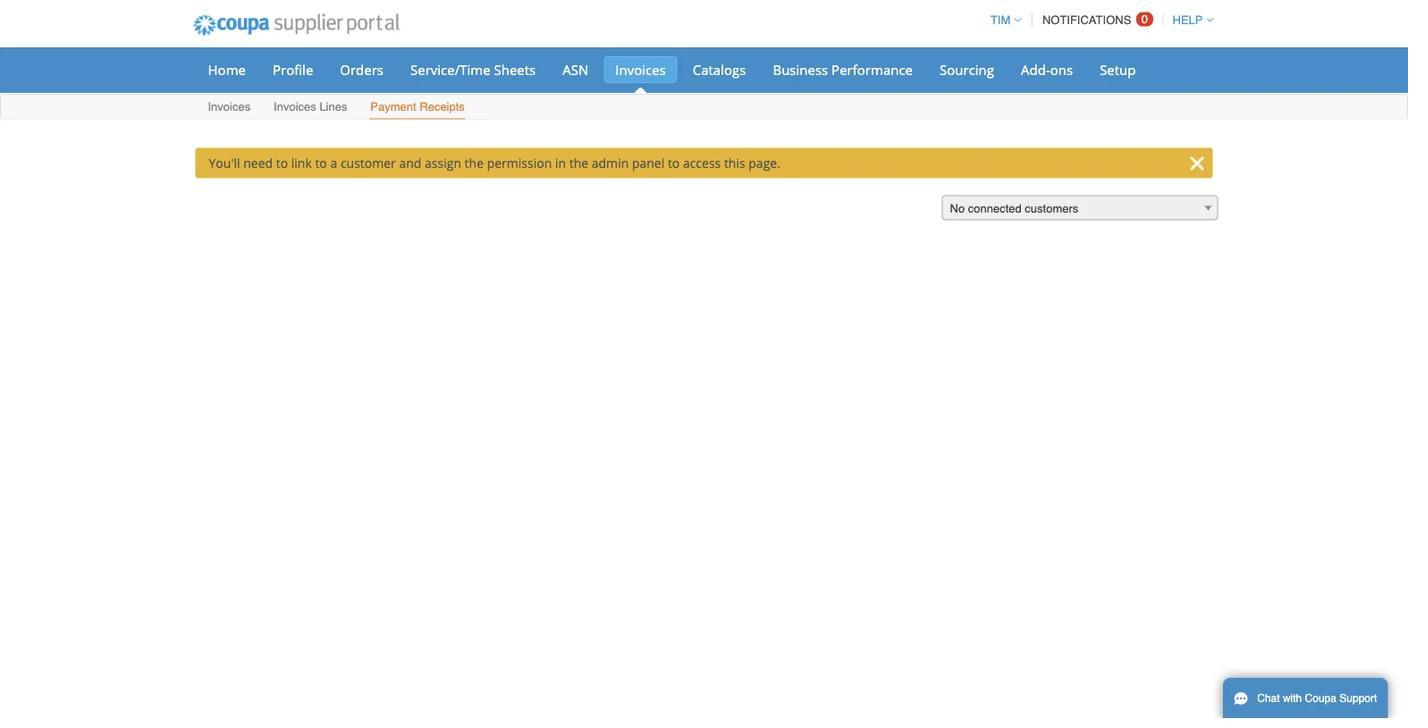 Task type: locate. For each thing, give the bounding box(es) containing it.
1 horizontal spatial invoices
[[274, 100, 316, 114]]

business
[[773, 60, 828, 79]]

assign
[[425, 155, 461, 172]]

invoices for the rightmost invoices link
[[615, 60, 666, 79]]

chat with coupa support button
[[1223, 679, 1388, 720]]

3 to from the left
[[668, 155, 680, 172]]

profile link
[[261, 56, 325, 83]]

setup link
[[1088, 56, 1148, 83]]

to right panel
[[668, 155, 680, 172]]

invoices right asn
[[615, 60, 666, 79]]

the
[[465, 155, 484, 172], [569, 155, 588, 172]]

to
[[276, 155, 288, 172], [315, 155, 327, 172], [668, 155, 680, 172]]

invoices link down home 'link'
[[207, 96, 251, 119]]

0 horizontal spatial invoices link
[[207, 96, 251, 119]]

you'll
[[209, 155, 240, 172]]

link
[[291, 155, 312, 172]]

business performance link
[[761, 56, 925, 83]]

with
[[1283, 693, 1302, 706]]

sourcing link
[[928, 56, 1006, 83]]

coupa
[[1305, 693, 1337, 706]]

0 vertical spatial invoices link
[[604, 56, 678, 83]]

notifications 0
[[1043, 13, 1148, 27]]

payment receipts link
[[370, 96, 466, 119]]

catalogs
[[693, 60, 746, 79]]

0 horizontal spatial to
[[276, 155, 288, 172]]

invoices for invoices lines
[[274, 100, 316, 114]]

profile
[[273, 60, 313, 79]]

add-
[[1021, 60, 1050, 79]]

catalogs link
[[681, 56, 758, 83]]

orders
[[340, 60, 384, 79]]

permission
[[487, 155, 552, 172]]

chat
[[1257, 693, 1280, 706]]

this
[[724, 155, 745, 172]]

invoices link
[[604, 56, 678, 83], [207, 96, 251, 119]]

help link
[[1165, 13, 1214, 27]]

service/time sheets
[[410, 60, 536, 79]]

invoices link right asn link
[[604, 56, 678, 83]]

to left a
[[315, 155, 327, 172]]

sourcing
[[940, 60, 994, 79]]

service/time
[[410, 60, 491, 79]]

page.
[[749, 155, 781, 172]]

the right in
[[569, 155, 588, 172]]

1 horizontal spatial the
[[569, 155, 588, 172]]

1 the from the left
[[465, 155, 484, 172]]

payment receipts
[[371, 100, 465, 114]]

invoices for invoices link to the left
[[208, 100, 251, 114]]

sheets
[[494, 60, 536, 79]]

to left link
[[276, 155, 288, 172]]

lines
[[320, 100, 347, 114]]

1 horizontal spatial to
[[315, 155, 327, 172]]

No connected customers field
[[942, 195, 1218, 221]]

no
[[950, 202, 965, 216]]

the right assign
[[465, 155, 484, 172]]

access
[[683, 155, 721, 172]]

1 vertical spatial invoices link
[[207, 96, 251, 119]]

navigation
[[983, 3, 1214, 38]]

invoices down profile "link"
[[274, 100, 316, 114]]

you'll need to link to a customer and assign the permission in the admin panel to access this page.
[[209, 155, 781, 172]]

2 horizontal spatial invoices
[[615, 60, 666, 79]]

receipts
[[420, 100, 465, 114]]

invoices
[[615, 60, 666, 79], [208, 100, 251, 114], [274, 100, 316, 114]]

2 horizontal spatial to
[[668, 155, 680, 172]]

0 horizontal spatial the
[[465, 155, 484, 172]]

0 horizontal spatial invoices
[[208, 100, 251, 114]]

invoices down home 'link'
[[208, 100, 251, 114]]



Task type: vqa. For each thing, say whether or not it's contained in the screenshot.
0
yes



Task type: describe. For each thing, give the bounding box(es) containing it.
ons
[[1050, 60, 1073, 79]]

payment
[[371, 100, 416, 114]]

setup
[[1100, 60, 1136, 79]]

0
[[1142, 13, 1148, 26]]

add-ons
[[1021, 60, 1073, 79]]

invoices lines link
[[273, 96, 348, 119]]

admin
[[592, 155, 629, 172]]

customers
[[1025, 202, 1079, 216]]

notifications
[[1043, 13, 1131, 27]]

performance
[[832, 60, 913, 79]]

asn
[[563, 60, 589, 79]]

coupa supplier portal image
[[181, 3, 411, 47]]

business performance
[[773, 60, 913, 79]]

add-ons link
[[1010, 56, 1085, 83]]

home
[[208, 60, 246, 79]]

chat with coupa support
[[1257, 693, 1377, 706]]

2 to from the left
[[315, 155, 327, 172]]

panel
[[632, 155, 665, 172]]

no connected customers
[[950, 202, 1079, 216]]

2 the from the left
[[569, 155, 588, 172]]

help
[[1173, 13, 1203, 27]]

tim
[[991, 13, 1011, 27]]

1 to from the left
[[276, 155, 288, 172]]

a
[[330, 155, 337, 172]]

tim link
[[983, 13, 1021, 27]]

need
[[243, 155, 273, 172]]

connected
[[968, 202, 1022, 216]]

navigation containing notifications 0
[[983, 3, 1214, 38]]

and
[[399, 155, 422, 172]]

No connected customers text field
[[943, 196, 1217, 221]]

support
[[1340, 693, 1377, 706]]

invoices lines
[[274, 100, 347, 114]]

in
[[555, 155, 566, 172]]

1 horizontal spatial invoices link
[[604, 56, 678, 83]]

home link
[[196, 56, 258, 83]]

orders link
[[328, 56, 395, 83]]

service/time sheets link
[[399, 56, 547, 83]]

customer
[[341, 155, 396, 172]]

asn link
[[551, 56, 600, 83]]



